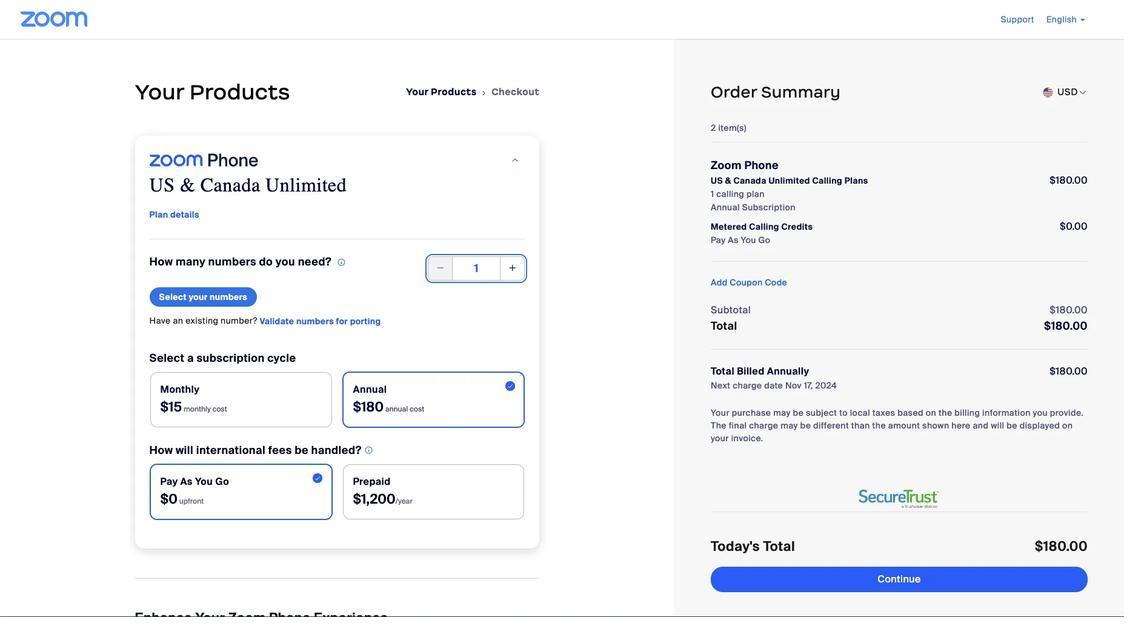 Task type: vqa. For each thing, say whether or not it's contained in the screenshot.
the room
no



Task type: describe. For each thing, give the bounding box(es) containing it.
$15
[[160, 398, 182, 416]]

total
[[763, 538, 795, 555]]

add coupon code
[[711, 277, 787, 288]]

porting
[[350, 316, 381, 327]]

plan
[[149, 209, 168, 220]]

$180
[[353, 398, 384, 416]]

us for us & canada unlimited calling plans
[[711, 175, 723, 186]]

/year
[[395, 496, 413, 506]]

calling
[[717, 189, 744, 199]]

1 vertical spatial the
[[872, 420, 886, 431]]

be down subject on the right of page
[[800, 420, 811, 431]]

how for how many numbers do you need?
[[149, 255, 173, 269]]

subject
[[806, 407, 837, 418]]

code
[[765, 277, 787, 288]]

today's total
[[711, 538, 795, 555]]

go for pay as you go $0 upfront
[[215, 475, 229, 488]]

you inside the your purchase may be subject to local taxes based on the billing information you provide. the final charge may be different than the amount shown here and will be displayed on your invoice.
[[1033, 407, 1048, 418]]

need?
[[298, 255, 332, 269]]

continue
[[878, 573, 921, 586]]

plan
[[747, 189, 765, 199]]

select for select your numbers
[[159, 292, 187, 302]]

$180.00 for subtotal
[[1050, 304, 1088, 316]]

be down the information
[[1007, 420, 1018, 431]]

pay as you go
[[711, 235, 771, 245]]

usd
[[1058, 86, 1078, 98]]

select your numbers button
[[149, 287, 257, 307]]

as for pay as you go
[[728, 235, 739, 245]]

for
[[336, 316, 348, 327]]

continue button
[[711, 567, 1088, 592]]

1 vertical spatial calling
[[749, 221, 779, 232]]

than
[[851, 420, 870, 431]]

pay for pay as you go $0 upfront
[[160, 475, 178, 488]]

details
[[170, 209, 199, 220]]

provide.
[[1050, 407, 1084, 418]]

will inside the your purchase may be subject to local taxes based on the billing information you provide. the final charge may be different than the amount shown here and will be displayed on your invoice.
[[991, 420, 1005, 431]]

$0
[[160, 490, 178, 508]]

go for pay as you go
[[759, 235, 771, 245]]

0 horizontal spatial your products
[[135, 79, 290, 105]]

your inside button
[[189, 292, 208, 302]]

international
[[196, 443, 266, 458]]

$180.00 for total
[[1044, 319, 1088, 333]]

fees
[[268, 443, 292, 458]]

be left subject on the right of page
[[793, 407, 804, 418]]

numbers for many
[[208, 255, 256, 269]]

displayed
[[1020, 420, 1060, 431]]

annually
[[767, 365, 809, 378]]

taxes
[[873, 407, 895, 418]]

item(s)
[[718, 122, 747, 133]]

total billed annually
[[711, 365, 809, 378]]

you for pay as you go
[[741, 235, 756, 245]]

products inside breadcrumb navigation
[[431, 86, 477, 98]]

information
[[983, 407, 1031, 418]]

1 calling plan annual subscription
[[711, 189, 796, 213]]

how many numbers do you need? application
[[149, 254, 349, 270]]

to
[[840, 407, 848, 418]]

us & canada unlimited calling plans
[[711, 175, 868, 186]]

have
[[149, 315, 171, 326]]

show options image
[[1078, 88, 1088, 98]]

0 vertical spatial charge
[[733, 380, 762, 391]]

unlimited for us & canada unlimited
[[266, 174, 347, 196]]

subscription inside 1 calling plan annual subscription
[[742, 202, 796, 213]]

order
[[711, 82, 757, 102]]

& for us & canada unlimited calling plans
[[725, 175, 731, 186]]

right image
[[481, 87, 488, 99]]

2024
[[815, 380, 837, 391]]

as for pay as you go $0 upfront
[[180, 475, 193, 488]]

17,
[[804, 380, 813, 391]]

today's
[[711, 538, 760, 555]]

billed
[[737, 365, 765, 378]]

pay as you go $0 upfront
[[160, 475, 229, 508]]

learn more about 'how will international fees be handled?' image
[[362, 444, 376, 457]]

your products link
[[406, 86, 477, 98]]

annual $180 annual cost
[[353, 383, 424, 416]]

total numbers 1 increase image
[[508, 260, 518, 277]]

select a subscription cycle
[[149, 351, 296, 365]]

subscription billing cycle option group
[[149, 372, 525, 428]]

next charge date nov 17, 2024
[[711, 380, 837, 391]]

invoice.
[[731, 433, 764, 444]]

checkout link
[[492, 86, 540, 98]]

$0.00
[[1060, 220, 1088, 233]]

1 horizontal spatial calling
[[813, 175, 843, 186]]

pay for pay as you go
[[711, 235, 726, 245]]

have an existing number? validate numbers for porting
[[149, 315, 381, 327]]

your inside the your purchase may be subject to local taxes based on the billing information you provide. the final charge may be different than the amount shown here and will be displayed on your invoice.
[[711, 407, 730, 418]]

add
[[711, 277, 728, 288]]

support
[[1001, 14, 1034, 25]]

different
[[813, 420, 849, 431]]

plans
[[845, 175, 868, 186]]

prepaid $1,200 /year
[[353, 475, 413, 508]]

your purchase may be subject to local taxes based on the billing information you provide. the final charge may be different than the amount shown here and will be displayed on your invoice.
[[711, 407, 1084, 444]]

your inside breadcrumb navigation
[[406, 86, 429, 98]]

will inside application
[[176, 443, 193, 458]]

monthly
[[160, 383, 200, 396]]

support link
[[1001, 14, 1034, 25]]

coupon
[[730, 277, 763, 288]]

canada for us & canada unlimited calling plans
[[734, 175, 767, 186]]

many
[[176, 255, 206, 269]]

plan details button
[[149, 205, 199, 224]]

a
[[187, 351, 194, 365]]

& for us & canada unlimited
[[180, 174, 195, 196]]

zoom logo image
[[21, 12, 87, 27]]

2 item(s)
[[711, 122, 747, 133]]

add coupon code button
[[711, 276, 787, 289]]



Task type: locate. For each thing, give the bounding box(es) containing it.
you inside application
[[276, 255, 295, 269]]

how many numbers do you need?
[[149, 255, 334, 269]]

zoom
[[711, 158, 742, 173]]

credits
[[782, 221, 813, 232]]

$180.00 for today's total
[[1035, 538, 1088, 555]]

how will international fees be handled? option group
[[149, 464, 525, 520]]

0 vertical spatial subscription
[[742, 202, 796, 213]]

prepaid
[[353, 475, 391, 488]]

2 how from the top
[[149, 443, 173, 458]]

your up the "existing"
[[189, 292, 208, 302]]

select
[[159, 292, 187, 302], [149, 351, 185, 365]]

cost right $180
[[410, 404, 424, 414]]

total for total
[[711, 319, 737, 333]]

your
[[135, 79, 184, 105], [406, 86, 429, 98], [711, 407, 730, 418]]

how will international fees be handled?
[[149, 443, 362, 458]]

1 horizontal spatial pay
[[711, 235, 726, 245]]

1 vertical spatial go
[[215, 475, 229, 488]]

go inside pay as you go $0 upfront
[[215, 475, 229, 488]]

0 horizontal spatial products
[[190, 79, 290, 105]]

0 vertical spatial numbers
[[208, 255, 256, 269]]

nov
[[786, 380, 802, 391]]

your inside the your purchase may be subject to local taxes based on the billing information you provide. the final charge may be different than the amount shown here and will be displayed on your invoice.
[[711, 433, 729, 444]]

1 vertical spatial may
[[781, 420, 798, 431]]

usd button
[[1058, 83, 1078, 101]]

1 horizontal spatial as
[[728, 235, 739, 245]]

you right 'do'
[[276, 255, 295, 269]]

1 vertical spatial total
[[711, 365, 735, 378]]

as inside pay as you go $0 upfront
[[180, 475, 193, 488]]

1 vertical spatial numbers
[[210, 292, 247, 302]]

& up details on the left of page
[[180, 174, 195, 196]]

numbers inside application
[[208, 255, 256, 269]]

0 horizontal spatial us
[[149, 174, 175, 196]]

1 horizontal spatial subscription
[[742, 202, 796, 213]]

you inside pay as you go $0 upfront
[[195, 475, 213, 488]]

1 horizontal spatial your
[[711, 433, 729, 444]]

0 horizontal spatial cost
[[212, 404, 227, 414]]

local
[[850, 407, 870, 418]]

may down nov
[[781, 420, 798, 431]]

subtotal
[[711, 304, 751, 316]]

validate
[[260, 316, 294, 327]]

2 total from the top
[[711, 365, 735, 378]]

how inside application
[[149, 443, 173, 458]]

charge down billed
[[733, 380, 762, 391]]

0 horizontal spatial on
[[926, 407, 937, 418]]

0 horizontal spatial &
[[180, 174, 195, 196]]

unlimited for us & canada unlimited calling plans
[[769, 175, 810, 186]]

monthly $15 monthly cost
[[160, 383, 227, 416]]

select your numbers
[[159, 292, 247, 302]]

1 how from the top
[[149, 255, 173, 269]]

shown
[[923, 420, 950, 431]]

canada up plan
[[734, 175, 767, 186]]

$1,200
[[353, 490, 395, 508]]

1 horizontal spatial go
[[759, 235, 771, 245]]

1 horizontal spatial us
[[711, 175, 723, 186]]

0 vertical spatial annual
[[711, 202, 740, 213]]

will
[[991, 420, 1005, 431], [176, 443, 193, 458]]

you up upfront
[[195, 475, 213, 488]]

1 vertical spatial your
[[711, 433, 729, 444]]

0 vertical spatial pay
[[711, 235, 726, 245]]

pay
[[711, 235, 726, 245], [160, 475, 178, 488]]

0 vertical spatial you
[[276, 255, 295, 269]]

1 horizontal spatial products
[[431, 86, 477, 98]]

total numbers 1 decrease image
[[436, 260, 446, 277]]

calling
[[813, 175, 843, 186], [749, 221, 779, 232]]

pay inside pay as you go $0 upfront
[[160, 475, 178, 488]]

0 horizontal spatial the
[[872, 420, 886, 431]]

1 horizontal spatial your products
[[406, 86, 477, 98]]

amount
[[888, 420, 920, 431]]

&
[[180, 174, 195, 196], [725, 175, 731, 186]]

& up calling
[[725, 175, 731, 186]]

how down "$15"
[[149, 443, 173, 458]]

as down metered
[[728, 235, 739, 245]]

1 horizontal spatial canada
[[734, 175, 767, 186]]

0 horizontal spatial your
[[135, 79, 184, 105]]

unlimited
[[266, 174, 347, 196], [769, 175, 810, 186]]

be
[[793, 407, 804, 418], [800, 420, 811, 431], [1007, 420, 1018, 431], [295, 443, 309, 458]]

cost inside monthly $15 monthly cost
[[212, 404, 227, 414]]

purchase
[[732, 407, 771, 418]]

how will international fees be handled? application
[[149, 442, 525, 459]]

select for select a subscription cycle
[[149, 351, 185, 365]]

summary
[[761, 82, 841, 102]]

0 vertical spatial total
[[711, 319, 737, 333]]

numbers inside button
[[210, 292, 247, 302]]

subscription down plan
[[742, 202, 796, 213]]

may down 'next charge date nov 17, 2024'
[[773, 407, 791, 418]]

zoom phone
[[711, 158, 779, 173]]

annual down calling
[[711, 202, 740, 213]]

0 vertical spatial select
[[159, 292, 187, 302]]

plan details
[[149, 209, 199, 220]]

how left many at the top
[[149, 255, 173, 269]]

1 horizontal spatial the
[[939, 407, 953, 418]]

0 horizontal spatial canada
[[200, 174, 260, 196]]

cost right monthly
[[212, 404, 227, 414]]

next
[[711, 380, 731, 391]]

here
[[952, 420, 971, 431]]

1 vertical spatial will
[[176, 443, 193, 458]]

us up plan
[[149, 174, 175, 196]]

0 vertical spatial go
[[759, 235, 771, 245]]

total for total billed annually
[[711, 365, 735, 378]]

calling left plans
[[813, 175, 843, 186]]

canada down zoom phone image
[[200, 174, 260, 196]]

on down provide.
[[1063, 420, 1073, 431]]

number?
[[221, 315, 257, 326]]

be inside application
[[295, 443, 309, 458]]

billing
[[955, 407, 980, 418]]

us for us & canada unlimited
[[149, 174, 175, 196]]

breadcrumb navigation
[[406, 86, 540, 99]]

canada
[[200, 174, 260, 196], [734, 175, 767, 186]]

1 cost from the left
[[212, 404, 227, 414]]

1 vertical spatial annual
[[353, 383, 387, 396]]

as up upfront
[[180, 475, 193, 488]]

1 total from the top
[[711, 319, 737, 333]]

1 horizontal spatial cost
[[410, 404, 424, 414]]

secure trust image
[[851, 481, 948, 516]]

select up an
[[159, 292, 187, 302]]

2 vertical spatial annual
[[385, 404, 408, 414]]

you up 'displayed'
[[1033, 407, 1048, 418]]

the down taxes
[[872, 420, 886, 431]]

1 vertical spatial as
[[180, 475, 193, 488]]

Total numbers text field
[[428, 256, 525, 280]]

existing
[[186, 315, 218, 326]]

0 vertical spatial may
[[773, 407, 791, 418]]

will down the information
[[991, 420, 1005, 431]]

total up next on the bottom of page
[[711, 365, 735, 378]]

learn more about numbers image
[[334, 256, 349, 269]]

metered
[[711, 221, 747, 232]]

0 horizontal spatial you
[[276, 255, 295, 269]]

english
[[1047, 14, 1077, 25]]

0 vertical spatial as
[[728, 235, 739, 245]]

how for how will international fees be handled?
[[149, 443, 173, 458]]

0 vertical spatial how
[[149, 255, 173, 269]]

numbers left for
[[296, 316, 334, 327]]

numbers inside have an existing number? validate numbers for porting
[[296, 316, 334, 327]]

pay down metered
[[711, 235, 726, 245]]

products
[[190, 79, 290, 105], [431, 86, 477, 98]]

1 horizontal spatial &
[[725, 175, 731, 186]]

annual inside 1 calling plan annual subscription
[[711, 202, 740, 213]]

go down international
[[215, 475, 229, 488]]

1 vertical spatial subscription
[[197, 351, 265, 365]]

0 horizontal spatial subscription
[[197, 351, 265, 365]]

pay up $0
[[160, 475, 178, 488]]

0 vertical spatial your
[[189, 292, 208, 302]]

1 horizontal spatial you
[[1033, 407, 1048, 418]]

do
[[259, 255, 273, 269]]

be right fees
[[295, 443, 309, 458]]

based
[[898, 407, 924, 418]]

annual up $180
[[353, 383, 387, 396]]

0 horizontal spatial pay
[[160, 475, 178, 488]]

2
[[711, 122, 716, 133]]

1 vertical spatial how
[[149, 443, 173, 458]]

go down metered calling credits
[[759, 235, 771, 245]]

1 vertical spatial on
[[1063, 420, 1073, 431]]

1 vertical spatial you
[[1033, 407, 1048, 418]]

select inside button
[[159, 292, 187, 302]]

0 horizontal spatial will
[[176, 443, 193, 458]]

us up 1
[[711, 175, 723, 186]]

cost inside annual $180 annual cost
[[410, 404, 424, 414]]

canada for us & canada unlimited
[[200, 174, 260, 196]]

0 horizontal spatial as
[[180, 475, 193, 488]]

2 horizontal spatial your
[[711, 407, 730, 418]]

0 horizontal spatial go
[[215, 475, 229, 488]]

0 horizontal spatial unlimited
[[266, 174, 347, 196]]

1 vertical spatial pay
[[160, 475, 178, 488]]

annual right $180
[[385, 404, 408, 414]]

you down metered calling credits
[[741, 235, 756, 245]]

an
[[173, 315, 183, 326]]

0 vertical spatial you
[[741, 235, 756, 245]]

1 vertical spatial select
[[149, 351, 185, 365]]

order summary
[[711, 82, 841, 102]]

and
[[973, 420, 989, 431]]

0 vertical spatial on
[[926, 407, 937, 418]]

the
[[711, 420, 727, 431]]

you for pay as you go $0 upfront
[[195, 475, 213, 488]]

on up shown
[[926, 407, 937, 418]]

numbers
[[208, 255, 256, 269], [210, 292, 247, 302], [296, 316, 334, 327]]

numbers for your
[[210, 292, 247, 302]]

your products inside breadcrumb navigation
[[406, 86, 477, 98]]

go
[[759, 235, 771, 245], [215, 475, 229, 488]]

0 horizontal spatial calling
[[749, 221, 779, 232]]

subscription down number?
[[197, 351, 265, 365]]

will up pay as you go $0 upfront
[[176, 443, 193, 458]]

charge down purchase
[[749, 420, 779, 431]]

may
[[773, 407, 791, 418], [781, 420, 798, 431]]

cycle
[[267, 351, 296, 365]]

1 horizontal spatial will
[[991, 420, 1005, 431]]

the
[[939, 407, 953, 418], [872, 420, 886, 431]]

1 horizontal spatial your
[[406, 86, 429, 98]]

total down subtotal
[[711, 319, 737, 333]]

your down the
[[711, 433, 729, 444]]

0 horizontal spatial you
[[195, 475, 213, 488]]

0 vertical spatial calling
[[813, 175, 843, 186]]

how inside application
[[149, 255, 173, 269]]

0 vertical spatial the
[[939, 407, 953, 418]]

cost
[[212, 404, 227, 414], [410, 404, 424, 414]]

cost for $180
[[410, 404, 424, 414]]

numbers up number?
[[210, 292, 247, 302]]

1 horizontal spatial unlimited
[[769, 175, 810, 186]]

2 vertical spatial numbers
[[296, 316, 334, 327]]

handled?
[[311, 443, 362, 458]]

charge inside the your purchase may be subject to local taxes based on the billing information you provide. the final charge may be different than the amount shown here and will be displayed on your invoice.
[[749, 420, 779, 431]]

checkout
[[492, 86, 540, 98]]

numbers left 'do'
[[208, 255, 256, 269]]

upfront
[[179, 496, 204, 506]]

zoom phone plan image
[[511, 152, 520, 169]]

phone
[[745, 158, 779, 173]]

1
[[711, 189, 714, 199]]

zoom phone image
[[149, 150, 258, 170]]

calling up pay as you go
[[749, 221, 779, 232]]

date
[[764, 380, 783, 391]]

0 horizontal spatial your
[[189, 292, 208, 302]]

cost for $15
[[212, 404, 227, 414]]

monthly
[[184, 404, 211, 414]]

1 horizontal spatial you
[[741, 235, 756, 245]]

validate numbers for porting button
[[260, 312, 381, 331]]

0 vertical spatial will
[[991, 420, 1005, 431]]

us & canada unlimited
[[149, 174, 347, 196]]

the up shown
[[939, 407, 953, 418]]

on
[[926, 407, 937, 418], [1063, 420, 1073, 431]]

your
[[189, 292, 208, 302], [711, 433, 729, 444]]

1 vertical spatial charge
[[749, 420, 779, 431]]

select left a
[[149, 351, 185, 365]]

2 cost from the left
[[410, 404, 424, 414]]

1 horizontal spatial on
[[1063, 420, 1073, 431]]

english link
[[1047, 14, 1086, 25]]

1 vertical spatial you
[[195, 475, 213, 488]]



